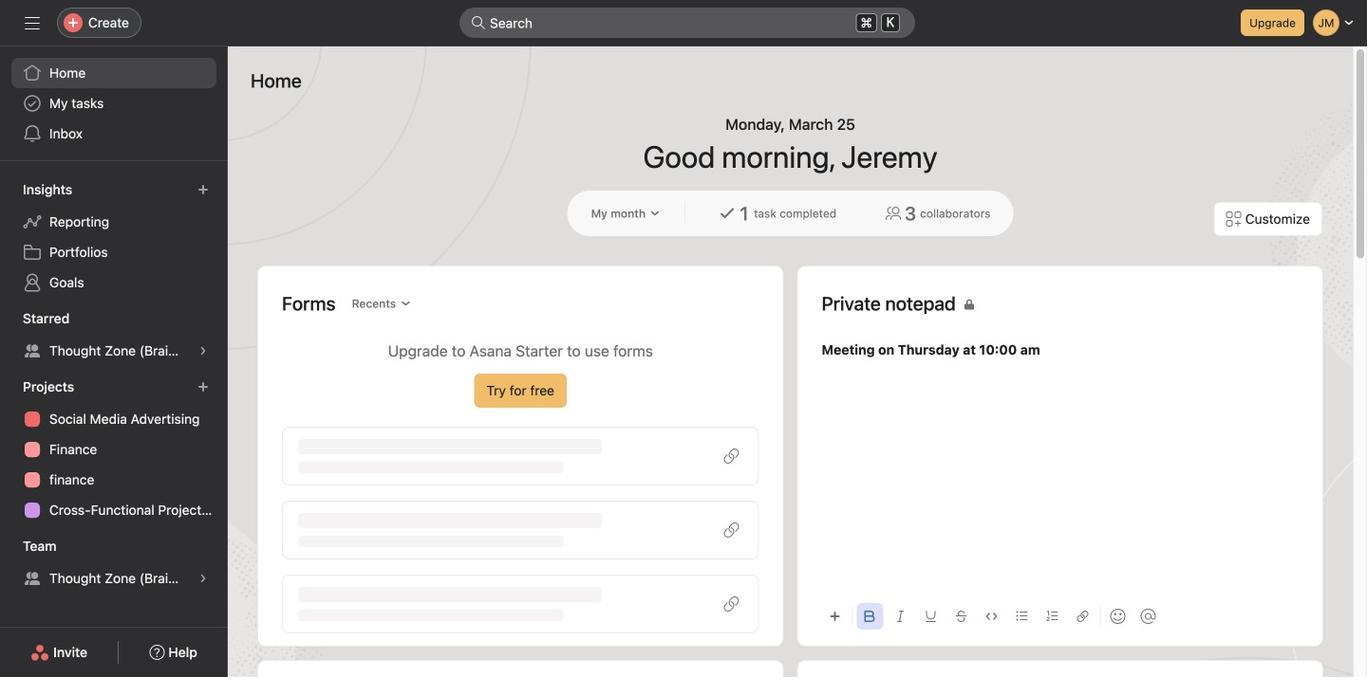 Task type: describe. For each thing, give the bounding box(es) containing it.
italics image
[[895, 611, 906, 623]]

global element
[[0, 47, 228, 160]]

strikethrough image
[[955, 611, 967, 623]]

bold image
[[864, 611, 876, 623]]

insights element
[[0, 173, 228, 302]]

emoji image
[[1110, 609, 1125, 625]]

link image
[[1077, 611, 1088, 623]]

Search tasks, projects, and more text field
[[459, 8, 915, 38]]

starred element
[[0, 302, 228, 370]]

hide sidebar image
[[25, 15, 40, 30]]



Task type: vqa. For each thing, say whether or not it's contained in the screenshot.
files link
no



Task type: locate. For each thing, give the bounding box(es) containing it.
code image
[[986, 611, 997, 623]]

projects element
[[0, 370, 228, 530]]

toolbar
[[822, 595, 1299, 638]]

at mention image
[[1141, 609, 1156, 625]]

underline image
[[925, 611, 937, 623]]

new insights image
[[197, 184, 209, 196]]

None field
[[459, 8, 915, 38]]

teams element
[[0, 530, 228, 598]]

bulleted list image
[[1016, 611, 1028, 623]]

prominent image
[[471, 15, 486, 30]]

numbered list image
[[1047, 611, 1058, 623]]

insert an object image
[[829, 611, 841, 623]]



